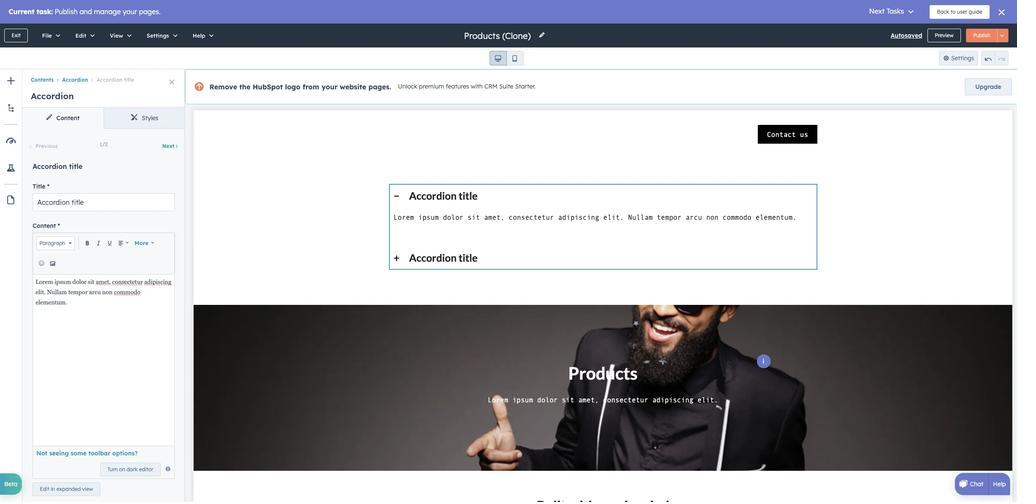 Task type: vqa. For each thing, say whether or not it's contained in the screenshot.
Edit in the button
yes



Task type: locate. For each thing, give the bounding box(es) containing it.
1 vertical spatial content
[[33, 222, 56, 230]]

chat
[[970, 481, 984, 489]]

not seeing some toolbar options? application
[[33, 233, 175, 480]]

tab list containing content
[[22, 108, 185, 129]]

the
[[239, 83, 250, 91]]

0 horizontal spatial content
[[33, 222, 56, 230]]

0 vertical spatial edit
[[75, 32, 86, 39]]

0 vertical spatial content
[[56, 114, 80, 122]]

group up suite
[[489, 51, 523, 66]]

hubspot
[[253, 83, 283, 91]]

paragraph
[[39, 240, 65, 247]]

your
[[321, 83, 338, 91]]

remove the hubspot logo from your website pages.
[[209, 83, 391, 91]]

1/2
[[100, 141, 108, 148]]

navigation
[[22, 69, 185, 85]]

0 horizontal spatial group
[[489, 51, 523, 66]]

0 vertical spatial settings
[[147, 32, 169, 39]]

content
[[56, 114, 80, 122], [33, 222, 56, 230]]

with
[[471, 83, 483, 90]]

next
[[162, 143, 174, 150]]

logo
[[285, 83, 300, 91]]

edit for edit in expanded view
[[40, 487, 49, 493]]

accordion title
[[97, 77, 134, 83], [33, 162, 82, 171]]

unlock
[[398, 83, 417, 90]]

1 horizontal spatial edit
[[75, 32, 86, 39]]

0 horizontal spatial accordion title
[[33, 162, 82, 171]]

0 horizontal spatial settings button
[[138, 24, 184, 48]]

1 horizontal spatial help
[[993, 481, 1006, 489]]

settings
[[147, 32, 169, 39], [951, 54, 974, 62]]

styles link
[[104, 108, 185, 129]]

close image
[[169, 80, 174, 85]]

settings down "preview" button
[[951, 54, 974, 62]]

2 group from the left
[[981, 51, 1008, 66]]

group
[[489, 51, 523, 66], [981, 51, 1008, 66]]

from
[[303, 83, 319, 91]]

content link
[[22, 108, 104, 129]]

more button
[[132, 235, 157, 252]]

pages.
[[368, 83, 391, 91]]

0 vertical spatial help
[[193, 32, 205, 39]]

settings button
[[138, 24, 184, 48], [939, 51, 978, 66]]

0 horizontal spatial edit
[[40, 487, 49, 493]]

previous
[[36, 143, 58, 150]]

some
[[71, 450, 87, 458]]

starter.
[[515, 83, 536, 90]]

preview
[[935, 32, 953, 39]]

1 horizontal spatial accordion title
[[97, 77, 134, 83]]

0 vertical spatial title
[[124, 77, 134, 83]]

0 horizontal spatial help
[[193, 32, 205, 39]]

content up paragraph
[[33, 222, 56, 230]]

exit
[[12, 32, 21, 39]]

1 horizontal spatial title
[[124, 77, 134, 83]]

expanded
[[56, 487, 81, 493]]

title
[[124, 77, 134, 83], [69, 162, 82, 171]]

publish button
[[966, 29, 998, 42]]

accordion down 'contents' button
[[31, 91, 74, 102]]

tab list
[[22, 108, 185, 129]]

1 horizontal spatial settings
[[951, 54, 974, 62]]

turn on dark editor
[[107, 467, 153, 473]]

exit link
[[4, 29, 28, 42]]

1 vertical spatial settings button
[[939, 51, 978, 66]]

file
[[42, 32, 52, 39]]

settings right view button
[[147, 32, 169, 39]]

paragraph button
[[36, 237, 75, 250]]

1 vertical spatial edit
[[40, 487, 49, 493]]

options?
[[112, 450, 138, 458]]

accordion
[[62, 77, 88, 83], [97, 77, 122, 83], [31, 91, 74, 102], [33, 162, 67, 171]]

1 vertical spatial title
[[69, 162, 82, 171]]

not seeing some toolbar options?
[[36, 450, 138, 458]]

content inside tab list
[[56, 114, 80, 122]]

remove
[[209, 83, 237, 91]]

group down the publish group on the right top
[[981, 51, 1008, 66]]

content up previous
[[56, 114, 80, 122]]

0 horizontal spatial title
[[69, 162, 82, 171]]

1 vertical spatial accordion title
[[33, 162, 82, 171]]

edit
[[75, 32, 86, 39], [40, 487, 49, 493]]

0 vertical spatial accordion title
[[97, 77, 134, 83]]

edit right file button
[[75, 32, 86, 39]]

1 horizontal spatial content
[[56, 114, 80, 122]]

preview button
[[927, 29, 961, 42]]

edit left in
[[40, 487, 49, 493]]

view
[[110, 32, 123, 39]]

turn
[[107, 467, 118, 473]]

editor
[[139, 467, 153, 473]]

in
[[51, 487, 55, 493]]

previous button
[[27, 142, 58, 151]]

1 horizontal spatial group
[[981, 51, 1008, 66]]

view
[[82, 487, 93, 493]]

None field
[[463, 30, 533, 41]]

help
[[193, 32, 205, 39], [993, 481, 1006, 489]]



Task type: describe. For each thing, give the bounding box(es) containing it.
not
[[36, 450, 47, 458]]

premium
[[419, 83, 444, 90]]

unlock premium features with crm suite starter.
[[398, 83, 536, 90]]

view button
[[101, 24, 138, 48]]

1 horizontal spatial settings button
[[939, 51, 978, 66]]

accordion title inside navigation
[[97, 77, 134, 83]]

accordion right 'contents' button
[[62, 77, 88, 83]]

edit button
[[66, 24, 101, 48]]

edit in expanded view
[[40, 487, 93, 493]]

accordion right accordion button
[[97, 77, 122, 83]]

beta button
[[0, 474, 22, 496]]

publish
[[973, 32, 990, 39]]

next button
[[162, 142, 180, 151]]

turn on dark editor button
[[100, 463, 161, 477]]

dark
[[127, 467, 138, 473]]

contents
[[31, 77, 54, 83]]

title
[[33, 183, 45, 191]]

beta
[[4, 481, 18, 489]]

help button
[[184, 24, 220, 48]]

publish group
[[966, 29, 1008, 42]]

styles
[[142, 114, 158, 122]]

features
[[446, 83, 469, 90]]

on
[[119, 467, 125, 473]]

file button
[[33, 24, 66, 48]]

upgrade link
[[965, 78, 1012, 96]]

website
[[340, 83, 366, 91]]

0 vertical spatial settings button
[[138, 24, 184, 48]]

navigation containing contents
[[22, 69, 185, 85]]

accordion button
[[54, 77, 88, 83]]

contents button
[[31, 77, 54, 83]]

more
[[135, 240, 148, 247]]

1 vertical spatial settings
[[951, 54, 974, 62]]

1 vertical spatial help
[[993, 481, 1006, 489]]

0 horizontal spatial settings
[[147, 32, 169, 39]]

toolbar
[[88, 450, 110, 458]]

help inside help button
[[193, 32, 205, 39]]

seeing
[[49, 450, 69, 458]]

edit in expanded view button
[[33, 483, 100, 497]]

autosaved button
[[891, 30, 922, 41]]

accordion down previous
[[33, 162, 67, 171]]

edit for edit
[[75, 32, 86, 39]]

crm
[[484, 83, 497, 90]]

1 group from the left
[[489, 51, 523, 66]]

upgrade
[[975, 83, 1001, 91]]

not seeing some toolbar options? button
[[36, 450, 138, 458]]

suite
[[499, 83, 513, 90]]

autosaved
[[891, 32, 922, 39]]

accordion title button
[[88, 77, 134, 83]]

Accordion title text field
[[33, 194, 175, 212]]



